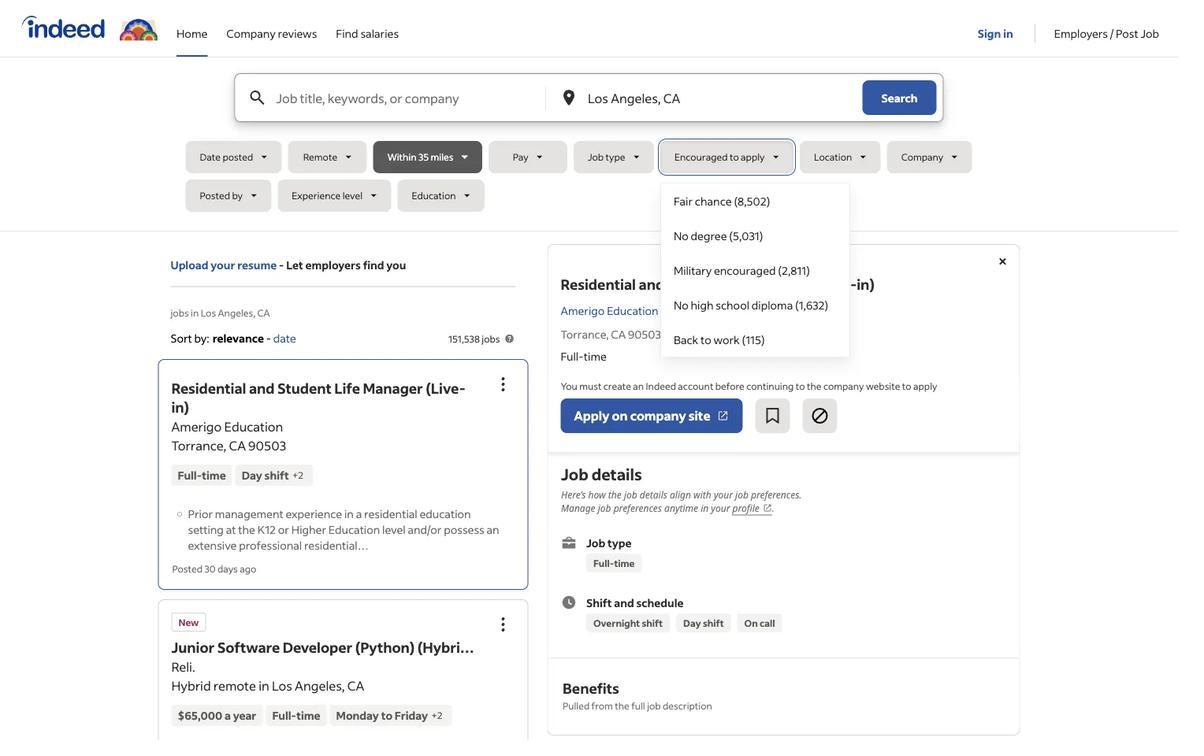 Task type: vqa. For each thing, say whether or not it's contained in the screenshot.
Home link
yes



Task type: describe. For each thing, give the bounding box(es) containing it.
pay button
[[489, 141, 567, 173]]

employers / post job
[[1055, 26, 1160, 40]]

indeed proudly celebrates hispanic heritage month image
[[120, 16, 158, 40]]

to right website
[[902, 380, 912, 392]]

manager for residential and student life manager (live-in)
[[754, 275, 814, 294]]

ca inside reli. hybrid remote in los angeles, ca
[[347, 678, 364, 694]]

management
[[215, 507, 284, 521]]

education inside the residential and student life manager (live- in) amerigo education torrance, ca 90503
[[224, 419, 283, 435]]

(5,031)
[[729, 229, 763, 243]]

job actions menu is collapsed image
[[494, 375, 513, 394]]

pay
[[513, 151, 529, 163]]

benefits pulled from the full job description
[[562, 679, 712, 712]]

diploma
[[752, 298, 793, 312]]

manage
[[561, 502, 595, 515]]

company inside popup button
[[630, 408, 686, 424]]

0 horizontal spatial los
[[201, 307, 216, 319]]

back to work (115)
[[674, 333, 765, 347]]

(python)
[[355, 639, 415, 657]]

encouraged to apply
[[675, 151, 765, 163]]

and for residential and student life manager (live-in)
[[639, 275, 665, 294]]

close job details image
[[994, 252, 1013, 271]]

0 vertical spatial your
[[211, 258, 235, 272]]

job type inside dropdown button
[[588, 151, 625, 163]]

junior
[[171, 639, 215, 657]]

posted for posted 30 days ago
[[172, 563, 203, 575]]

and for shift and schedule
[[614, 596, 634, 610]]

amerigo education
[[561, 303, 659, 317]]

full- up shift
[[593, 557, 614, 569]]

apply
[[574, 408, 610, 424]]

the inside "benefits pulled from the full job description"
[[615, 700, 629, 712]]

chance
[[695, 194, 732, 208]]

find salaries link
[[336, 0, 399, 54]]

and/or
[[408, 522, 442, 537]]

date posted button
[[186, 141, 282, 173]]

with
[[693, 489, 711, 502]]

ca inside the residential and student life manager (live- in) amerigo education torrance, ca 90503
[[229, 438, 246, 454]]

fair
[[674, 194, 693, 208]]

in) for residential and student life manager (live- in) amerigo education torrance, ca 90503
[[171, 398, 189, 416]]

an inside prior management experience in a residential education setting at the k12 or higher education level and/or possess an extensive professional residential…
[[487, 522, 499, 537]]

in right sign
[[1004, 26, 1014, 40]]

experience
[[286, 507, 342, 521]]

here's
[[561, 489, 586, 502]]

shift for day shift
[[703, 617, 724, 629]]

fair chance (8,502)
[[674, 194, 770, 208]]

developer
[[283, 639, 352, 657]]

day for day shift + 2
[[242, 468, 262, 483]]

find
[[336, 26, 358, 40]]

here's how the job details align with your job preferences.
[[561, 489, 802, 502]]

1 horizontal spatial torrance,
[[561, 327, 609, 341]]

no degree (5,031)
[[674, 229, 763, 243]]

in inside prior management experience in a residential education setting at the k12 or higher education level and/or possess an extensive professional residential…
[[344, 507, 354, 521]]

1 horizontal spatial jobs
[[482, 333, 500, 345]]

degree
[[691, 229, 727, 243]]

back to work (115) link
[[661, 322, 850, 357]]

ago
[[240, 563, 256, 575]]

location button
[[800, 141, 881, 173]]

posted by button
[[186, 180, 271, 212]]

schedule
[[636, 596, 683, 610]]

no for no high school diploma (1,632)
[[674, 298, 689, 312]]

anytime
[[664, 502, 698, 515]]

reviews for company reviews
[[278, 26, 317, 40]]

(live- for residential and student life manager (live-in)
[[817, 275, 857, 294]]

0 vertical spatial details
[[591, 464, 642, 485]]

home link
[[177, 0, 208, 54]]

job up profile
[[735, 489, 748, 502]]

to right continuing
[[796, 380, 805, 392]]

student for residential and student life manager (live- in) amerigo education torrance, ca 90503
[[277, 379, 332, 398]]

help icon image
[[503, 333, 516, 345]]

encouraged
[[675, 151, 728, 163]]

shift for overnight shift
[[642, 617, 663, 629]]

find
[[363, 258, 384, 272]]

align
[[670, 489, 691, 502]]

1 horizontal spatial 35
[[763, 303, 775, 317]]

sort by: relevance - date
[[171, 331, 296, 345]]

the up not interested image on the right
[[807, 380, 822, 392]]

$65,000
[[178, 709, 222, 723]]

pulled
[[562, 700, 589, 712]]

1 vertical spatial type
[[607, 536, 631, 550]]

2 inside day shift + 2
[[298, 469, 304, 481]]

reviews for 35 reviews
[[777, 303, 816, 317]]

education inside prior management experience in a residential education setting at the k12 or higher education level and/or possess an extensive professional residential…
[[329, 522, 380, 537]]

you
[[561, 380, 578, 392]]

no high school diploma (1,632)
[[674, 298, 829, 312]]

+ inside monday to friday + 2
[[431, 710, 437, 722]]

let
[[286, 258, 303, 272]]

day for day shift
[[683, 617, 701, 629]]

1 horizontal spatial 90503
[[628, 327, 661, 341]]

student for residential and student life manager (live-in)
[[668, 275, 722, 294]]

days
[[218, 563, 238, 575]]

35 reviews
[[763, 303, 816, 317]]

ca up 'relevance'
[[257, 307, 270, 319]]

job inside "benefits pulled from the full job description"
[[647, 700, 661, 712]]

to for monday to friday + 2
[[381, 709, 393, 723]]

account
[[678, 380, 714, 392]]

shift for day shift + 2
[[265, 468, 289, 483]]

the right 'how'
[[608, 489, 621, 502]]

type inside "job type" dropdown button
[[606, 151, 625, 163]]

life for residential and student life manager (live- in) amerigo education torrance, ca 90503
[[334, 379, 360, 398]]

within 35 miles
[[388, 151, 454, 163]]

salaries
[[361, 26, 399, 40]]

miles
[[431, 151, 454, 163]]

k12
[[258, 522, 276, 537]]

education up torrance, ca 90503
[[607, 303, 659, 317]]

education button
[[398, 180, 485, 212]]

home
[[177, 26, 208, 40]]

1 horizontal spatial apply
[[914, 380, 938, 392]]

higher
[[291, 522, 326, 537]]

you must create an indeed account before continuing to the company website to apply
[[561, 380, 938, 392]]

employers
[[1055, 26, 1108, 40]]

must
[[580, 380, 602, 392]]

manager for residential and student life manager (live- in) amerigo education torrance, ca 90503
[[363, 379, 423, 398]]

time up prior
[[202, 468, 226, 483]]

monday
[[336, 709, 379, 723]]

(115)
[[742, 333, 765, 347]]

extensive
[[188, 538, 237, 552]]

in) for residential and student life manager (live-in)
[[857, 275, 875, 294]]

in down "with"
[[700, 502, 708, 515]]

upload your resume link
[[171, 257, 277, 274]]

date posted
[[200, 151, 253, 163]]

life for residential and student life manager (live-in)
[[725, 275, 751, 294]]

save this job image
[[763, 407, 782, 426]]

jobs in los angeles, ca
[[171, 307, 270, 319]]

experience level
[[292, 190, 363, 202]]

35 inside popup button
[[419, 151, 429, 163]]

level inside prior management experience in a residential education setting at the k12 or higher education level and/or possess an extensive professional residential…
[[382, 522, 406, 537]]

no degree (5,031) link
[[661, 218, 850, 253]]

los inside reli. hybrid remote in los angeles, ca
[[272, 678, 292, 694]]

/
[[1111, 26, 1114, 40]]

location
[[814, 151, 852, 163]]

amerigo education link
[[561, 302, 673, 319]]

remote
[[303, 151, 337, 163]]

remote
[[213, 678, 256, 694]]

day shift
[[683, 617, 724, 629]]

1 horizontal spatial amerigo
[[561, 303, 605, 317]]

within
[[388, 151, 417, 163]]

to for encouraged to apply
[[730, 151, 739, 163]]

professional
[[239, 538, 302, 552]]

job up the preferences
[[624, 489, 637, 502]]

menu inside "search box"
[[660, 183, 850, 358]]

search
[[882, 91, 918, 105]]

1 vertical spatial job type
[[586, 536, 631, 550]]

hybrid
[[171, 678, 211, 694]]

2 vertical spatial your
[[711, 502, 730, 515]]

monday to friday + 2
[[336, 709, 443, 723]]

full-time down reli. hybrid remote in los angeles, ca
[[272, 709, 321, 723]]

education inside dropdown button
[[412, 190, 456, 202]]

residential
[[364, 507, 418, 521]]

1 vertical spatial details
[[640, 489, 667, 502]]

encouraged to apply button
[[660, 141, 794, 173]]

benefits
[[562, 679, 619, 698]]

experience
[[292, 190, 341, 202]]

friday
[[395, 709, 428, 723]]

year
[[233, 709, 257, 723]]

before
[[716, 380, 745, 392]]

the inside prior management experience in a residential education setting at the k12 or higher education level and/or possess an extensive professional residential…
[[238, 522, 255, 537]]

relevance
[[213, 331, 264, 345]]

(2,811)
[[778, 263, 810, 277]]



Task type: locate. For each thing, give the bounding box(es) containing it.
0 horizontal spatial 35
[[419, 151, 429, 163]]

apply up (8,502)
[[741, 151, 765, 163]]

a inside prior management experience in a residential education setting at the k12 or higher education level and/or possess an extensive professional residential…
[[356, 507, 362, 521]]

0 horizontal spatial student
[[277, 379, 332, 398]]

time up shift and schedule
[[614, 557, 635, 569]]

post
[[1116, 26, 1139, 40]]

0 horizontal spatial company
[[630, 408, 686, 424]]

1 horizontal spatial manager
[[754, 275, 814, 294]]

0 vertical spatial apply
[[741, 151, 765, 163]]

your down "with"
[[711, 502, 730, 515]]

shift and schedule
[[586, 596, 683, 610]]

1 no from the top
[[674, 229, 689, 243]]

+ right the friday
[[431, 710, 437, 722]]

sign in
[[978, 26, 1014, 40]]

$65,000 a year
[[178, 709, 257, 723]]

- for date
[[266, 331, 271, 345]]

jobs up sort
[[171, 307, 189, 319]]

level right experience
[[343, 190, 363, 202]]

to inside back to work (115) link
[[701, 333, 712, 347]]

posted left 30
[[172, 563, 203, 575]]

0 vertical spatial reviews
[[278, 26, 317, 40]]

apply on company site
[[574, 408, 711, 424]]

by
[[232, 190, 243, 202]]

job details
[[561, 464, 642, 485]]

residential inside the residential and student life manager (live- in) amerigo education torrance, ca 90503
[[171, 379, 246, 398]]

reviews down (2,811)
[[777, 303, 816, 317]]

0 vertical spatial jobs
[[171, 307, 189, 319]]

full-time up prior
[[178, 468, 226, 483]]

on call
[[744, 617, 775, 629]]

preferences
[[613, 502, 662, 515]]

0 vertical spatial and
[[639, 275, 665, 294]]

posted
[[223, 151, 253, 163]]

ca up day shift + 2
[[229, 438, 246, 454]]

1 vertical spatial life
[[334, 379, 360, 398]]

find salaries
[[336, 26, 399, 40]]

apply inside dropdown button
[[741, 151, 765, 163]]

student down date link on the top left of the page
[[277, 379, 332, 398]]

level inside dropdown button
[[343, 190, 363, 202]]

- for let
[[279, 258, 284, 272]]

30
[[204, 563, 216, 575]]

date
[[273, 331, 296, 345]]

company for company
[[902, 151, 944, 163]]

+ up experience
[[292, 469, 298, 481]]

in right remote
[[259, 678, 269, 694]]

ca
[[257, 307, 270, 319], [611, 327, 626, 341], [229, 438, 246, 454], [347, 678, 364, 694]]

angeles, down junior software developer (python) (hybrid remote) at the left bottom of page
[[295, 678, 345, 694]]

1 horizontal spatial reviews
[[777, 303, 816, 317]]

0 horizontal spatial level
[[343, 190, 363, 202]]

0 vertical spatial los
[[201, 307, 216, 319]]

1 vertical spatial no
[[674, 298, 689, 312]]

torrance, up prior
[[171, 438, 226, 454]]

none search field containing search
[[186, 73, 993, 358]]

in) inside the residential and student life manager (live- in) amerigo education torrance, ca 90503
[[171, 398, 189, 416]]

1 horizontal spatial los
[[272, 678, 292, 694]]

1 horizontal spatial day
[[683, 617, 701, 629]]

you
[[386, 258, 406, 272]]

possess
[[444, 522, 485, 537]]

to right back
[[701, 333, 712, 347]]

los right remote
[[272, 678, 292, 694]]

school
[[716, 298, 750, 312]]

0 horizontal spatial residential
[[171, 379, 246, 398]]

residential
[[561, 275, 636, 294], [171, 379, 246, 398]]

0 horizontal spatial an
[[487, 522, 499, 537]]

shift up management
[[265, 468, 289, 483]]

angeles, up 'relevance'
[[218, 307, 255, 319]]

the left full
[[615, 700, 629, 712]]

0 vertical spatial torrance,
[[561, 327, 609, 341]]

menu containing fair chance (8,502)
[[660, 183, 850, 358]]

student up high
[[668, 275, 722, 294]]

1 vertical spatial amerigo
[[171, 419, 222, 435]]

create
[[604, 380, 631, 392]]

full-
[[561, 349, 584, 363], [178, 468, 202, 483], [593, 557, 614, 569], [272, 709, 297, 723]]

search: Job title, keywords, or company text field
[[273, 74, 545, 121]]

and left 'military'
[[639, 275, 665, 294]]

level
[[343, 190, 363, 202], [382, 522, 406, 537]]

in up by:
[[191, 307, 199, 319]]

full-time up shift
[[593, 557, 635, 569]]

posted inside posted by "popup button"
[[200, 190, 230, 202]]

1 horizontal spatial life
[[725, 275, 751, 294]]

in) down sort
[[171, 398, 189, 416]]

education
[[412, 190, 456, 202], [607, 303, 659, 317], [224, 419, 283, 435], [329, 522, 380, 537]]

1 vertical spatial residential
[[171, 379, 246, 398]]

site
[[689, 408, 711, 424]]

job up the here's
[[561, 464, 588, 485]]

residential and student life manager (live- in) button
[[171, 379, 466, 416]]

by:
[[194, 331, 209, 345]]

0 vertical spatial level
[[343, 190, 363, 202]]

1 vertical spatial level
[[382, 522, 406, 537]]

0 horizontal spatial 2
[[298, 469, 304, 481]]

1 vertical spatial and
[[249, 379, 275, 398]]

0 vertical spatial +
[[292, 469, 298, 481]]

1 horizontal spatial in)
[[857, 275, 875, 294]]

apply
[[741, 151, 765, 163], [914, 380, 938, 392]]

1 vertical spatial an
[[487, 522, 499, 537]]

company reviews
[[226, 26, 317, 40]]

time down torrance, ca 90503
[[584, 349, 607, 363]]

full-time up must
[[561, 349, 607, 363]]

job actions menu is collapsed image
[[494, 616, 513, 635]]

your right upload
[[211, 258, 235, 272]]

company up not interested image on the right
[[824, 380, 864, 392]]

type
[[606, 151, 625, 163], [607, 536, 631, 550]]

job type right pay popup button
[[588, 151, 625, 163]]

no left 'degree' on the top of page
[[674, 229, 689, 243]]

posted for posted by
[[200, 190, 230, 202]]

company right home
[[226, 26, 276, 40]]

to right encouraged
[[730, 151, 739, 163]]

1 horizontal spatial and
[[614, 596, 634, 610]]

manager inside the residential and student life manager (live- in) amerigo education torrance, ca 90503
[[363, 379, 423, 398]]

back
[[674, 333, 699, 347]]

2 inside monday to friday + 2
[[437, 710, 443, 722]]

no left high
[[674, 298, 689, 312]]

151,538 jobs
[[448, 333, 500, 345]]

education
[[420, 507, 471, 521]]

company button
[[887, 141, 972, 173]]

0 horizontal spatial and
[[249, 379, 275, 398]]

the right at
[[238, 522, 255, 537]]

indeed
[[646, 380, 676, 392]]

0 vertical spatial posted
[[200, 190, 230, 202]]

1 vertical spatial jobs
[[482, 333, 500, 345]]

1 vertical spatial your
[[714, 489, 733, 502]]

employers
[[305, 258, 361, 272]]

(live- down the 151,538
[[426, 379, 466, 398]]

0 vertical spatial student
[[668, 275, 722, 294]]

1 horizontal spatial company
[[902, 151, 944, 163]]

no inside "link"
[[674, 229, 689, 243]]

0 horizontal spatial amerigo
[[171, 419, 222, 435]]

in up residential…
[[344, 507, 354, 521]]

posted by
[[200, 190, 243, 202]]

1 vertical spatial 90503
[[248, 438, 286, 454]]

1 vertical spatial angeles,
[[295, 678, 345, 694]]

job right the post
[[1141, 26, 1160, 40]]

0 vertical spatial a
[[356, 507, 362, 521]]

None search field
[[186, 73, 993, 358]]

90503
[[628, 327, 661, 341], [248, 438, 286, 454]]

to for back to work (115)
[[701, 333, 712, 347]]

0 vertical spatial 2
[[298, 469, 304, 481]]

2 right the friday
[[437, 710, 443, 722]]

company inside popup button
[[902, 151, 944, 163]]

and for residential and student life manager (live- in) amerigo education torrance, ca 90503
[[249, 379, 275, 398]]

reli. hybrid remote in los angeles, ca
[[171, 659, 364, 694]]

angeles,
[[218, 307, 255, 319], [295, 678, 345, 694]]

an right possess
[[487, 522, 499, 537]]

2 vertical spatial and
[[614, 596, 634, 610]]

0 vertical spatial angeles,
[[218, 307, 255, 319]]

los up by:
[[201, 307, 216, 319]]

0 vertical spatial manager
[[754, 275, 814, 294]]

posted
[[200, 190, 230, 202], [172, 563, 203, 575]]

your right "with"
[[714, 489, 733, 502]]

0 vertical spatial amerigo
[[561, 303, 605, 317]]

menu
[[660, 183, 850, 358]]

0 vertical spatial life
[[725, 275, 751, 294]]

education up day shift + 2
[[224, 419, 283, 435]]

employers / post job link
[[1055, 0, 1160, 54]]

1 vertical spatial apply
[[914, 380, 938, 392]]

ca down amerigo education link
[[611, 327, 626, 341]]

reviews left find
[[278, 26, 317, 40]]

company
[[226, 26, 276, 40], [902, 151, 944, 163]]

and inside the residential and student life manager (live- in) amerigo education torrance, ca 90503
[[249, 379, 275, 398]]

job right pay popup button
[[588, 151, 604, 163]]

military
[[674, 263, 712, 277]]

0 horizontal spatial reviews
[[278, 26, 317, 40]]

1 vertical spatial in)
[[171, 398, 189, 416]]

in) right (2,811)
[[857, 275, 875, 294]]

1 vertical spatial posted
[[172, 563, 203, 575]]

shift left the on
[[703, 617, 724, 629]]

- left date link on the top left of the page
[[266, 331, 271, 345]]

residential for residential and student life manager (live- in) amerigo education torrance, ca 90503
[[171, 379, 246, 398]]

day down schedule
[[683, 617, 701, 629]]

1 horizontal spatial an
[[633, 380, 644, 392]]

job down the 'manage' at bottom
[[586, 536, 605, 550]]

ca up monday
[[347, 678, 364, 694]]

torrance, down amerigo education
[[561, 327, 609, 341]]

time left monday
[[297, 709, 321, 723]]

in inside reli. hybrid remote in los angeles, ca
[[259, 678, 269, 694]]

amerigo inside the residential and student life manager (live- in) amerigo education torrance, ca 90503
[[171, 419, 222, 435]]

apply right website
[[914, 380, 938, 392]]

and down date link on the top left of the page
[[249, 379, 275, 398]]

student inside the residential and student life manager (live- in) amerigo education torrance, ca 90503
[[277, 379, 332, 398]]

company down "search"
[[902, 151, 944, 163]]

on
[[612, 408, 628, 424]]

1 vertical spatial 35
[[763, 303, 775, 317]]

1 vertical spatial +
[[431, 710, 437, 722]]

remote)
[[171, 658, 229, 676]]

website
[[866, 380, 901, 392]]

(live- for residential and student life manager (live- in) amerigo education torrance, ca 90503
[[426, 379, 466, 398]]

residential up amerigo education
[[561, 275, 636, 294]]

within 35 miles button
[[373, 141, 482, 173]]

0 horizontal spatial in)
[[171, 398, 189, 416]]

company for company reviews
[[226, 26, 276, 40]]

0 horizontal spatial angeles,
[[218, 307, 255, 319]]

0 horizontal spatial (live-
[[426, 379, 466, 398]]

0 horizontal spatial manager
[[363, 379, 423, 398]]

an right the create
[[633, 380, 644, 392]]

- left the "let"
[[279, 258, 284, 272]]

0 horizontal spatial +
[[292, 469, 298, 481]]

2 no from the top
[[674, 298, 689, 312]]

job right full
[[647, 700, 661, 712]]

0 vertical spatial no
[[674, 229, 689, 243]]

0 horizontal spatial apply
[[741, 151, 765, 163]]

1 horizontal spatial 2
[[437, 710, 443, 722]]

date
[[200, 151, 221, 163]]

day up management
[[242, 468, 262, 483]]

1 horizontal spatial shift
[[642, 617, 663, 629]]

0 vertical spatial type
[[606, 151, 625, 163]]

35 reviews link
[[763, 303, 830, 317]]

a left year at the bottom of the page
[[225, 709, 231, 723]]

0 horizontal spatial day
[[242, 468, 262, 483]]

1 vertical spatial manager
[[363, 379, 423, 398]]

no for no degree (5,031)
[[674, 229, 689, 243]]

torrance, inside the residential and student life manager (live- in) amerigo education torrance, ca 90503
[[171, 438, 226, 454]]

1 horizontal spatial a
[[356, 507, 362, 521]]

angeles, inside reli. hybrid remote in los angeles, ca
[[295, 678, 345, 694]]

0 vertical spatial day
[[242, 468, 262, 483]]

job inside dropdown button
[[588, 151, 604, 163]]

job
[[624, 489, 637, 502], [735, 489, 748, 502], [598, 502, 611, 515], [647, 700, 661, 712]]

1 horizontal spatial company
[[824, 380, 864, 392]]

torrance, ca 90503
[[561, 327, 661, 341]]

1 horizontal spatial -
[[279, 258, 284, 272]]

torrance,
[[561, 327, 609, 341], [171, 438, 226, 454]]

sign in link
[[978, 1, 1016, 54]]

to left the friday
[[381, 709, 393, 723]]

1 horizontal spatial student
[[668, 275, 722, 294]]

0 horizontal spatial jobs
[[171, 307, 189, 319]]

2 up experience
[[298, 469, 304, 481]]

and up overnight shift
[[614, 596, 634, 610]]

1 vertical spatial reviews
[[777, 303, 816, 317]]

upload your resume - let employers find you
[[171, 258, 406, 272]]

details up manage job preferences anytime in your
[[640, 489, 667, 502]]

residential down by:
[[171, 379, 246, 398]]

details up 'how'
[[591, 464, 642, 485]]

encouraged
[[714, 263, 776, 277]]

-
[[279, 258, 284, 272], [266, 331, 271, 345]]

to inside encouraged to apply dropdown button
[[730, 151, 739, 163]]

company down indeed
[[630, 408, 686, 424]]

1 vertical spatial company
[[902, 151, 944, 163]]

job type down the preferences
[[586, 536, 631, 550]]

junior software developer (python) (hybrid remote)
[[171, 639, 469, 676]]

full- up you
[[561, 349, 584, 363]]

2 horizontal spatial shift
[[703, 617, 724, 629]]

manager
[[754, 275, 814, 294], [363, 379, 423, 398]]

0 vertical spatial 90503
[[628, 327, 661, 341]]

(live- up the (1,632)
[[817, 275, 857, 294]]

level down residential
[[382, 522, 406, 537]]

military encouraged (2,811)
[[674, 263, 810, 277]]

(8,502)
[[734, 194, 770, 208]]

151,538
[[448, 333, 480, 345]]

full- right year at the bottom of the page
[[272, 709, 297, 723]]

0 vertical spatial an
[[633, 380, 644, 392]]

0 vertical spatial -
[[279, 258, 284, 272]]

full- up prior
[[178, 468, 202, 483]]

4.1 out of 5 stars. link to 35 company reviews (opens in a new tab) image
[[685, 301, 756, 320]]

90503 up day shift + 2
[[248, 438, 286, 454]]

0 horizontal spatial a
[[225, 709, 231, 723]]

90503 inside the residential and student life manager (live- in) amerigo education torrance, ca 90503
[[248, 438, 286, 454]]

shift down schedule
[[642, 617, 663, 629]]

1 horizontal spatial level
[[382, 522, 406, 537]]

life inside the residential and student life manager (live- in) amerigo education torrance, ca 90503
[[334, 379, 360, 398]]

manage job preferences anytime in your
[[561, 502, 732, 515]]

1 vertical spatial los
[[272, 678, 292, 694]]

sign
[[978, 26, 1001, 40]]

residential for residential and student life manager (live-in)
[[561, 275, 636, 294]]

0 vertical spatial 35
[[419, 151, 429, 163]]

0 horizontal spatial shift
[[265, 468, 289, 483]]

military encouraged (2,811) link
[[661, 253, 850, 288]]

software
[[217, 639, 280, 657]]

jobs left help icon
[[482, 333, 500, 345]]

(live- inside the residential and student life manager (live- in) amerigo education torrance, ca 90503
[[426, 379, 466, 398]]

1 vertical spatial -
[[266, 331, 271, 345]]

0 vertical spatial job type
[[588, 151, 625, 163]]

remote button
[[288, 141, 367, 173]]

reli.
[[171, 659, 195, 676]]

0 horizontal spatial company
[[226, 26, 276, 40]]

shift
[[586, 596, 612, 610]]

0 vertical spatial in)
[[857, 275, 875, 294]]

posted left by
[[200, 190, 230, 202]]

education down the within 35 miles popup button
[[412, 190, 456, 202]]

(1,632)
[[795, 298, 829, 312]]

prior management experience in a residential education setting at the k12 or higher education level and/or possess an extensive professional residential…
[[188, 507, 499, 552]]

not interested image
[[811, 407, 830, 426]]

+ inside day shift + 2
[[292, 469, 298, 481]]

2 horizontal spatial and
[[639, 275, 665, 294]]

continuing
[[747, 380, 794, 392]]

90503 down amerigo education link
[[628, 327, 661, 341]]

1 vertical spatial a
[[225, 709, 231, 723]]

0 horizontal spatial -
[[266, 331, 271, 345]]

job down 'how'
[[598, 502, 611, 515]]

a left residential
[[356, 507, 362, 521]]

Edit location text field
[[585, 74, 831, 121]]

day
[[242, 468, 262, 483], [683, 617, 701, 629]]

0 vertical spatial company
[[824, 380, 864, 392]]

an
[[633, 380, 644, 392], [487, 522, 499, 537]]

education up residential…
[[329, 522, 380, 537]]

sort
[[171, 331, 192, 345]]

life
[[725, 275, 751, 294], [334, 379, 360, 398]]



